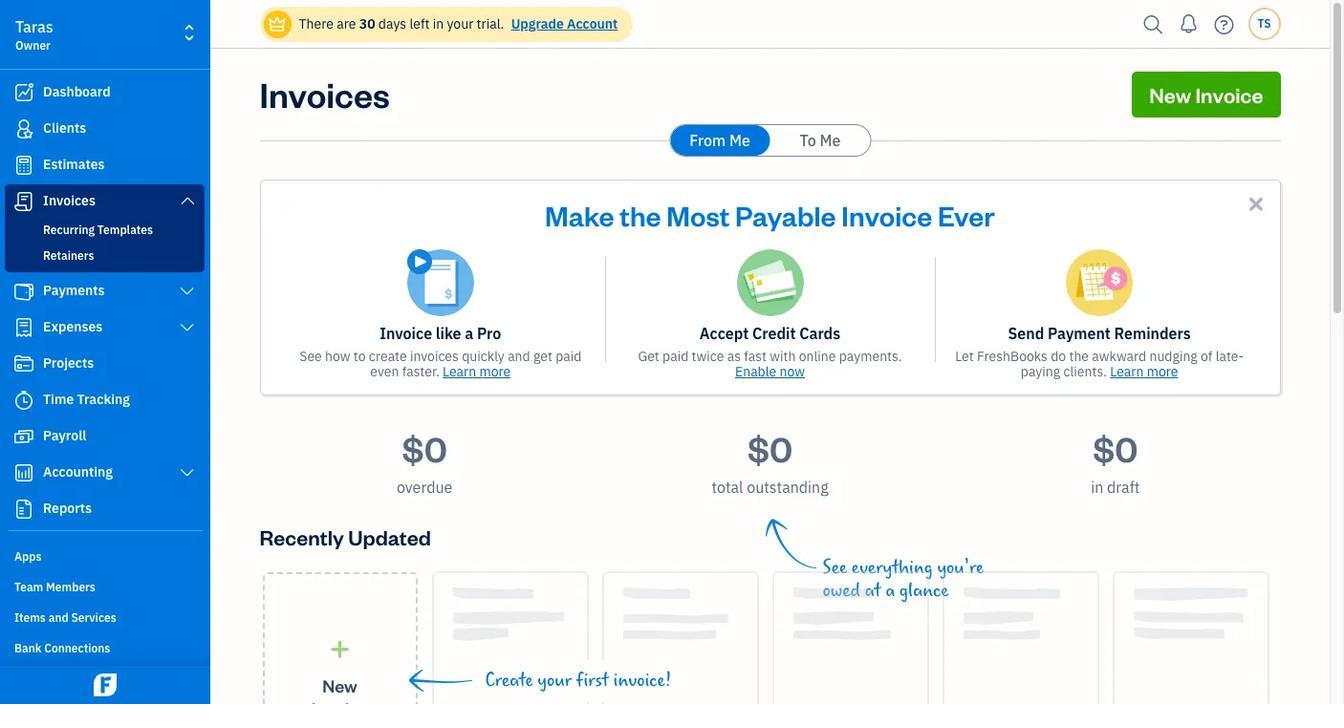 Task type: locate. For each thing, give the bounding box(es) containing it.
freshbooks image
[[90, 674, 121, 697]]

0 vertical spatial the
[[620, 197, 662, 233]]

payroll
[[43, 428, 86, 445]]

in
[[433, 15, 444, 33], [1092, 478, 1104, 497]]

more down pro
[[480, 363, 511, 381]]

payable
[[736, 197, 837, 233]]

clients
[[43, 120, 86, 137]]

1 vertical spatial the
[[1070, 348, 1090, 365]]

invoices
[[410, 348, 459, 365]]

new down search icon
[[1150, 81, 1192, 108]]

new invoice link for create your first invoice!
[[263, 573, 418, 705]]

me
[[730, 131, 751, 150], [820, 131, 841, 150]]

notifications image
[[1174, 5, 1205, 43]]

chevron large down image
[[178, 193, 196, 209], [178, 284, 196, 299], [178, 320, 196, 336]]

twice
[[692, 348, 724, 365]]

1 horizontal spatial new
[[1150, 81, 1192, 108]]

$0 inside "$0 in draft"
[[1094, 427, 1139, 472]]

the left most
[[620, 197, 662, 233]]

cards
[[800, 324, 841, 343]]

me right the from
[[730, 131, 751, 150]]

1 horizontal spatial the
[[1070, 348, 1090, 365]]

1 paid from the left
[[556, 348, 582, 365]]

0 horizontal spatial learn
[[443, 363, 477, 381]]

send payment reminders image
[[1067, 250, 1134, 317]]

learn for a
[[443, 363, 477, 381]]

taras
[[15, 17, 53, 36]]

and inside see how to create invoices quickly and get paid even faster.
[[508, 348, 531, 365]]

do
[[1051, 348, 1067, 365]]

of
[[1201, 348, 1213, 365]]

invoices down there
[[260, 72, 390, 117]]

chevron large down image inside the "invoices" link
[[178, 193, 196, 209]]

chevron large down image inside payments link
[[178, 284, 196, 299]]

send
[[1009, 324, 1045, 343]]

0 vertical spatial your
[[447, 15, 474, 33]]

learn right faster.
[[443, 363, 477, 381]]

payments.
[[840, 348, 903, 365]]

1 horizontal spatial your
[[538, 671, 572, 693]]

$0 up outstanding
[[748, 427, 793, 472]]

money image
[[12, 428, 35, 447]]

1 horizontal spatial new invoice link
[[1133, 72, 1281, 118]]

1 vertical spatial chevron large down image
[[178, 284, 196, 299]]

chevron large down image
[[178, 466, 196, 481]]

1 learn more from the left
[[443, 363, 511, 381]]

more down reminders
[[1148, 363, 1179, 381]]

faster.
[[402, 363, 440, 381]]

members
[[46, 581, 95, 595]]

new
[[1150, 81, 1192, 108], [323, 675, 358, 697]]

1 horizontal spatial paid
[[663, 348, 689, 365]]

0 horizontal spatial learn more
[[443, 363, 511, 381]]

new invoice
[[1150, 81, 1264, 108], [312, 675, 368, 705]]

2 me from the left
[[820, 131, 841, 150]]

$0 inside $0 overdue
[[402, 427, 447, 472]]

1 learn from the left
[[443, 363, 477, 381]]

search image
[[1139, 10, 1169, 39]]

learn more down reminders
[[1111, 363, 1179, 381]]

late-
[[1216, 348, 1245, 365]]

me inside to me link
[[820, 131, 841, 150]]

a right at
[[886, 581, 896, 603]]

0 horizontal spatial invoices
[[43, 192, 96, 209]]

new invoice down 'plus' image
[[312, 675, 368, 705]]

0 horizontal spatial new
[[323, 675, 358, 697]]

2 more from the left
[[1148, 363, 1179, 381]]

1 horizontal spatial see
[[823, 558, 848, 580]]

like
[[436, 324, 462, 343]]

chevron large down image up recurring templates link
[[178, 193, 196, 209]]

1 horizontal spatial $0
[[748, 427, 793, 472]]

recurring templates link
[[9, 219, 201, 242]]

0 vertical spatial see
[[300, 348, 322, 365]]

me right to
[[820, 131, 841, 150]]

days
[[379, 15, 407, 33]]

1 vertical spatial new
[[323, 675, 358, 697]]

see inside see everything you're owed at a glance
[[823, 558, 848, 580]]

see how to create invoices quickly and get paid even faster.
[[300, 348, 582, 381]]

more for send payment reminders
[[1148, 363, 1179, 381]]

see everything you're owed at a glance
[[823, 558, 984, 603]]

reports
[[43, 500, 92, 517]]

trial.
[[477, 15, 504, 33]]

$0 for $0 total outstanding
[[748, 427, 793, 472]]

ever
[[938, 197, 996, 233]]

projects
[[43, 355, 94, 372]]

new down 'plus' image
[[323, 675, 358, 697]]

make
[[545, 197, 615, 233]]

0 horizontal spatial new invoice
[[312, 675, 368, 705]]

$0 up overdue at the bottom
[[402, 427, 447, 472]]

tracking
[[77, 391, 130, 408]]

2 horizontal spatial $0
[[1094, 427, 1139, 472]]

1 vertical spatial new invoice link
[[263, 573, 418, 705]]

your
[[447, 15, 474, 33], [538, 671, 572, 693]]

close image
[[1246, 193, 1268, 215]]

1 more from the left
[[480, 363, 511, 381]]

0 vertical spatial a
[[465, 324, 474, 343]]

to me
[[800, 131, 841, 150]]

plus image
[[329, 640, 351, 660]]

1 horizontal spatial invoices
[[260, 72, 390, 117]]

0 horizontal spatial paid
[[556, 348, 582, 365]]

the right do
[[1070, 348, 1090, 365]]

left
[[410, 15, 430, 33]]

your left trial.
[[447, 15, 474, 33]]

1 horizontal spatial learn more
[[1111, 363, 1179, 381]]

1 vertical spatial new invoice
[[312, 675, 368, 705]]

expenses
[[43, 319, 103, 336]]

paid inside accept credit cards get paid twice as fast with online payments. enable now
[[663, 348, 689, 365]]

1 vertical spatial see
[[823, 558, 848, 580]]

2 learn more from the left
[[1111, 363, 1179, 381]]

and left get
[[508, 348, 531, 365]]

0 horizontal spatial and
[[48, 611, 69, 626]]

0 vertical spatial invoices
[[260, 72, 390, 117]]

client image
[[12, 120, 35, 139]]

estimate image
[[12, 156, 35, 175]]

chevron large down image for payments
[[178, 284, 196, 299]]

in inside "$0 in draft"
[[1092, 478, 1104, 497]]

learn more down pro
[[443, 363, 511, 381]]

a inside see everything you're owed at a glance
[[886, 581, 896, 603]]

1 horizontal spatial in
[[1092, 478, 1104, 497]]

payroll link
[[5, 420, 205, 454]]

1 horizontal spatial learn
[[1111, 363, 1144, 381]]

learn more for reminders
[[1111, 363, 1179, 381]]

retainers
[[43, 249, 94, 263]]

invoice
[[1196, 81, 1264, 108], [842, 197, 933, 233], [380, 324, 432, 343], [312, 698, 368, 705]]

1 horizontal spatial more
[[1148, 363, 1179, 381]]

clients link
[[5, 112, 205, 146]]

1 me from the left
[[730, 131, 751, 150]]

total
[[712, 478, 744, 497]]

see up owed
[[823, 558, 848, 580]]

me inside the from me link
[[730, 131, 751, 150]]

see inside see how to create invoices quickly and get paid even faster.
[[300, 348, 322, 365]]

create
[[369, 348, 407, 365]]

accept
[[700, 324, 749, 343]]

2 chevron large down image from the top
[[178, 284, 196, 299]]

invoice up create
[[380, 324, 432, 343]]

and right the items
[[48, 611, 69, 626]]

3 $0 from the left
[[1094, 427, 1139, 472]]

1 horizontal spatial me
[[820, 131, 841, 150]]

first
[[577, 671, 609, 693]]

1 horizontal spatial and
[[508, 348, 531, 365]]

0 horizontal spatial new invoice link
[[263, 573, 418, 705]]

invoice down go to help icon
[[1196, 81, 1264, 108]]

0 horizontal spatial in
[[433, 15, 444, 33]]

chevron large down image inside expenses link
[[178, 320, 196, 336]]

2 paid from the left
[[663, 348, 689, 365]]

1 $0 from the left
[[402, 427, 447, 472]]

$0 up draft
[[1094, 427, 1139, 472]]

0 vertical spatial chevron large down image
[[178, 193, 196, 209]]

invoices inside main 'element'
[[43, 192, 96, 209]]

reports link
[[5, 493, 205, 527]]

0 horizontal spatial your
[[447, 15, 474, 33]]

your left "first"
[[538, 671, 572, 693]]

1 chevron large down image from the top
[[178, 193, 196, 209]]

a left pro
[[465, 324, 474, 343]]

0 horizontal spatial the
[[620, 197, 662, 233]]

see
[[300, 348, 322, 365], [823, 558, 848, 580]]

learn right clients.
[[1111, 363, 1144, 381]]

from me
[[690, 131, 751, 150]]

timer image
[[12, 391, 35, 410]]

apps
[[14, 550, 42, 564]]

bank
[[14, 642, 42, 656]]

1 vertical spatial invoices
[[43, 192, 96, 209]]

1 vertical spatial and
[[48, 611, 69, 626]]

3 chevron large down image from the top
[[178, 320, 196, 336]]

2 vertical spatial chevron large down image
[[178, 320, 196, 336]]

new invoice down go to help icon
[[1150, 81, 1264, 108]]

0 horizontal spatial more
[[480, 363, 511, 381]]

new invoice link
[[1133, 72, 1281, 118], [263, 573, 418, 705]]

apps link
[[5, 542, 205, 571]]

invoice image
[[12, 192, 35, 211]]

learn more
[[443, 363, 511, 381], [1111, 363, 1179, 381]]

0 vertical spatial in
[[433, 15, 444, 33]]

1 vertical spatial in
[[1092, 478, 1104, 497]]

1 vertical spatial your
[[538, 671, 572, 693]]

1 vertical spatial a
[[886, 581, 896, 603]]

main element
[[0, 0, 273, 705]]

$0 overdue
[[397, 427, 453, 497]]

0 horizontal spatial see
[[300, 348, 322, 365]]

invoices
[[260, 72, 390, 117], [43, 192, 96, 209]]

expense image
[[12, 319, 35, 338]]

in left draft
[[1092, 478, 1104, 497]]

$0 inside $0 total outstanding
[[748, 427, 793, 472]]

crown image
[[267, 14, 287, 34]]

0 vertical spatial new invoice link
[[1133, 72, 1281, 118]]

1 horizontal spatial a
[[886, 581, 896, 603]]

recently updated
[[260, 524, 431, 551]]

owner
[[15, 38, 51, 53]]

let
[[956, 348, 974, 365]]

in right left
[[433, 15, 444, 33]]

from me link
[[671, 125, 770, 156]]

2 $0 from the left
[[748, 427, 793, 472]]

account
[[567, 15, 618, 33]]

see left how on the left of page
[[300, 348, 322, 365]]

0 horizontal spatial $0
[[402, 427, 447, 472]]

2 learn from the left
[[1111, 363, 1144, 381]]

templates
[[97, 223, 153, 237]]

bank connections
[[14, 642, 110, 656]]

1 horizontal spatial new invoice
[[1150, 81, 1264, 108]]

chevron large down image down payments link
[[178, 320, 196, 336]]

dashboard image
[[12, 83, 35, 102]]

invoice!
[[614, 671, 672, 693]]

0 vertical spatial and
[[508, 348, 531, 365]]

$0 in draft
[[1092, 427, 1141, 497]]

connections
[[44, 642, 110, 656]]

accept credit cards image
[[737, 250, 804, 317]]

invoices up recurring
[[43, 192, 96, 209]]

online
[[799, 348, 836, 365]]

chevron large down image down retainers link
[[178, 284, 196, 299]]

0 horizontal spatial me
[[730, 131, 751, 150]]

see for see how to create invoices quickly and get paid even faster.
[[300, 348, 322, 365]]

retainers link
[[9, 245, 201, 268]]

chevron large down image for invoices
[[178, 193, 196, 209]]

team
[[14, 581, 43, 595]]



Task type: describe. For each thing, give the bounding box(es) containing it.
to
[[354, 348, 366, 365]]

learn for reminders
[[1111, 363, 1144, 381]]

let freshbooks do the awkward nudging of late- paying clients.
[[956, 348, 1245, 381]]

estimates
[[43, 156, 105, 173]]

invoice down 'plus' image
[[312, 698, 368, 705]]

credit
[[753, 324, 796, 343]]

create
[[485, 671, 533, 693]]

recently
[[260, 524, 344, 551]]

updated
[[348, 524, 431, 551]]

invoice like a pro image
[[407, 250, 474, 317]]

quickly
[[462, 348, 505, 365]]

items
[[14, 611, 46, 626]]

payment image
[[12, 282, 35, 301]]

overdue
[[397, 478, 453, 497]]

chart image
[[12, 464, 35, 483]]

0 horizontal spatial a
[[465, 324, 474, 343]]

invoices link
[[5, 185, 205, 219]]

get
[[638, 348, 660, 365]]

glance
[[900, 581, 949, 603]]

pro
[[477, 324, 502, 343]]

as
[[728, 348, 741, 365]]

me for to me
[[820, 131, 841, 150]]

accept credit cards get paid twice as fast with online payments. enable now
[[638, 324, 903, 381]]

dashboard link
[[5, 76, 205, 110]]

and inside main 'element'
[[48, 611, 69, 626]]

learn more for a
[[443, 363, 511, 381]]

send payment reminders
[[1009, 324, 1192, 343]]

even
[[371, 363, 399, 381]]

are
[[337, 15, 356, 33]]

make the most payable invoice ever
[[545, 197, 996, 233]]

from
[[690, 131, 726, 150]]

reminders
[[1115, 324, 1192, 343]]

fast
[[744, 348, 767, 365]]

create your first invoice!
[[485, 671, 672, 693]]

upgrade
[[511, 15, 564, 33]]

30
[[359, 15, 376, 33]]

0 vertical spatial new
[[1150, 81, 1192, 108]]

paid inside see how to create invoices quickly and get paid even faster.
[[556, 348, 582, 365]]

recurring
[[43, 223, 95, 237]]

ts button
[[1249, 8, 1281, 40]]

time
[[43, 391, 74, 408]]

time tracking link
[[5, 384, 205, 418]]

items and services link
[[5, 604, 205, 632]]

to
[[800, 131, 817, 150]]

the inside let freshbooks do the awkward nudging of late- paying clients.
[[1070, 348, 1090, 365]]

clients.
[[1064, 363, 1108, 381]]

estimates link
[[5, 148, 205, 183]]

see for see everything you're owed at a glance
[[823, 558, 848, 580]]

with
[[770, 348, 796, 365]]

payments link
[[5, 275, 205, 309]]

how
[[325, 348, 351, 365]]

at
[[865, 581, 882, 603]]

chevron large down image for expenses
[[178, 320, 196, 336]]

nudging
[[1150, 348, 1198, 365]]

draft
[[1108, 478, 1141, 497]]

dashboard
[[43, 83, 111, 100]]

go to help image
[[1210, 10, 1240, 39]]

freshbooks
[[978, 348, 1048, 365]]

accounting link
[[5, 456, 205, 491]]

more for invoice like a pro
[[480, 363, 511, 381]]

me for from me
[[730, 131, 751, 150]]

team members
[[14, 581, 95, 595]]

to me link
[[771, 125, 870, 156]]

$0 for $0 overdue
[[402, 427, 447, 472]]

ts
[[1258, 16, 1272, 31]]

projects link
[[5, 347, 205, 382]]

invoice like a pro
[[380, 324, 502, 343]]

expenses link
[[5, 311, 205, 345]]

0 vertical spatial new invoice
[[1150, 81, 1264, 108]]

everything
[[852, 558, 933, 580]]

paying
[[1021, 363, 1061, 381]]

$0 for $0 in draft
[[1094, 427, 1139, 472]]

project image
[[12, 355, 35, 374]]

taras owner
[[15, 17, 53, 53]]

team members link
[[5, 573, 205, 602]]

report image
[[12, 500, 35, 519]]

services
[[71, 611, 116, 626]]

items and services
[[14, 611, 116, 626]]

most
[[667, 197, 730, 233]]

invoice left ever
[[842, 197, 933, 233]]

awkward
[[1093, 348, 1147, 365]]

upgrade account link
[[508, 15, 618, 33]]

time tracking
[[43, 391, 130, 408]]

payments
[[43, 282, 105, 299]]

enable
[[736, 363, 777, 381]]

new invoice link for invoices
[[1133, 72, 1281, 118]]

bank connections link
[[5, 634, 205, 663]]

$0 total outstanding
[[712, 427, 829, 497]]

get
[[534, 348, 553, 365]]



Task type: vqa. For each thing, say whether or not it's contained in the screenshot.
ADD TEAM MEMBER to the bottom
no



